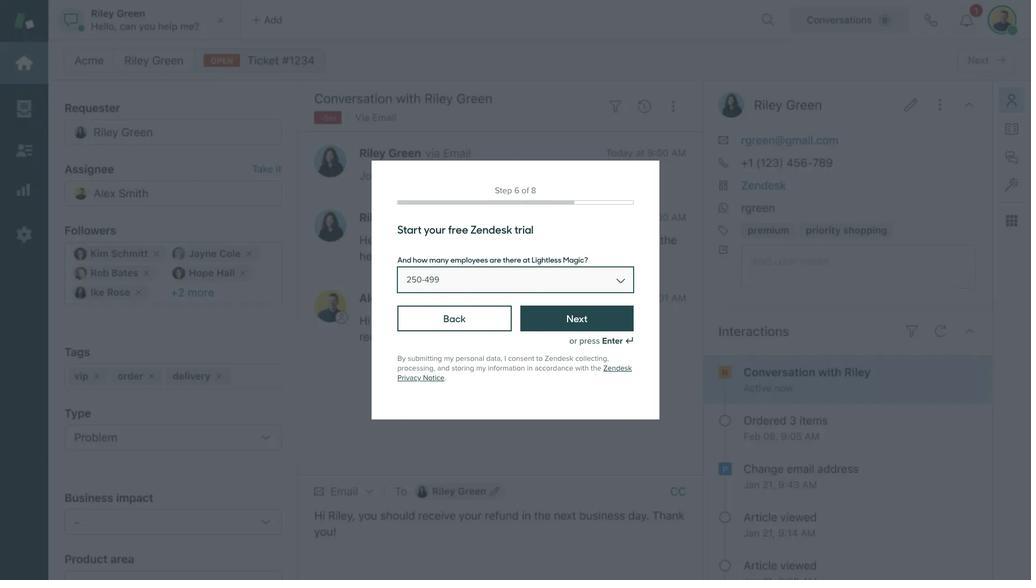Task type: describe. For each thing, give the bounding box(es) containing it.
many
[[430, 254, 449, 265]]

magic
[[563, 254, 584, 265]]

start your free zendesk trial
[[398, 221, 534, 237]]

how
[[413, 254, 428, 265]]

0 vertical spatial my
[[444, 354, 454, 363]]

or press enter
[[570, 336, 623, 347]]

submitting
[[408, 354, 442, 363]]

your
[[424, 221, 446, 237]]

information
[[488, 364, 525, 373]]

8
[[531, 185, 536, 196]]

zendesk inside zendesk privacy notice
[[604, 364, 632, 373]]

6
[[515, 185, 520, 196]]

and
[[398, 254, 412, 265]]

product ui image
[[0, 0, 1032, 580]]

collecting,
[[576, 354, 609, 363]]

are
[[490, 254, 502, 265]]

employees
[[451, 254, 488, 265]]

trial
[[515, 221, 534, 237]]

free
[[448, 221, 469, 237]]

zendesk privacy notice link
[[398, 364, 632, 383]]

press
[[580, 336, 600, 347]]

notice
[[423, 373, 445, 383]]

next button
[[521, 306, 634, 332]]

processing,
[[398, 364, 436, 373]]

by submitting my personal data, i consent to zendesk collecting, processing, and storing my information in accordance with the
[[398, 354, 609, 373]]

zendesk privacy notice
[[398, 364, 632, 383]]

to
[[537, 354, 543, 363]]

at
[[523, 254, 530, 265]]



Task type: vqa. For each thing, say whether or not it's contained in the screenshot.
company
no



Task type: locate. For each thing, give the bounding box(es) containing it.
enter
[[602, 336, 623, 347]]

there
[[503, 254, 522, 265]]

personal
[[456, 354, 485, 363]]

and how many employees are there at lightless magic ?
[[398, 254, 588, 265]]

by
[[398, 354, 406, 363]]

my down the 'personal'
[[476, 364, 486, 373]]

zendesk right the
[[604, 364, 632, 373]]

1 vertical spatial zendesk
[[545, 354, 574, 363]]

.
[[445, 373, 446, 383]]

0 vertical spatial zendesk
[[471, 221, 513, 237]]

zendesk up accordance
[[545, 354, 574, 363]]

1 vertical spatial my
[[476, 364, 486, 373]]

2 vertical spatial zendesk
[[604, 364, 632, 373]]

privacy
[[398, 373, 421, 383]]

with
[[576, 364, 589, 373]]

back
[[444, 312, 466, 325]]

accordance
[[535, 364, 574, 373]]

back button
[[398, 306, 512, 332]]

data,
[[486, 354, 503, 363]]

storing
[[452, 364, 474, 373]]

0 horizontal spatial zendesk
[[471, 221, 513, 237]]

step 6 of 8
[[495, 185, 536, 196]]

zendesk inside by submitting my personal data, i consent to zendesk collecting, processing, and storing my information in accordance with the
[[545, 354, 574, 363]]

the
[[591, 364, 602, 373]]

my up the and
[[444, 354, 454, 363]]

or
[[570, 336, 577, 347]]

next
[[567, 312, 588, 325]]

enter image
[[625, 337, 634, 345]]

step
[[495, 185, 512, 196]]

of
[[522, 185, 529, 196]]

1 horizontal spatial my
[[476, 364, 486, 373]]

start
[[398, 221, 422, 237]]

zendesk
[[471, 221, 513, 237], [545, 354, 574, 363], [604, 364, 632, 373]]

and
[[437, 364, 450, 373]]

2 horizontal spatial zendesk
[[604, 364, 632, 373]]

i
[[505, 354, 506, 363]]

my
[[444, 354, 454, 363], [476, 364, 486, 373]]

consent
[[508, 354, 535, 363]]

0 horizontal spatial my
[[444, 354, 454, 363]]

1 horizontal spatial zendesk
[[545, 354, 574, 363]]

zendesk up and how many employees are there at lightless magic ?
[[471, 221, 513, 237]]

?
[[584, 254, 588, 265]]

in
[[527, 364, 533, 373]]

lightless
[[532, 254, 562, 265]]



